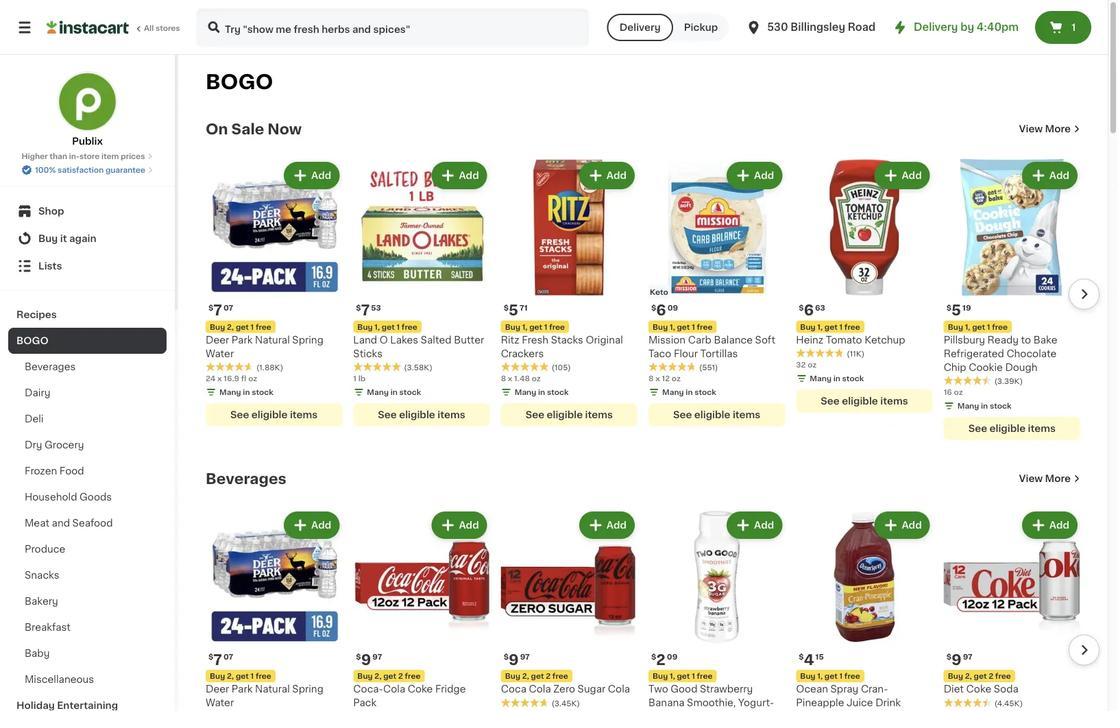 Task type: vqa. For each thing, say whether or not it's contained in the screenshot.


Task type: locate. For each thing, give the bounding box(es) containing it.
many down sticks
[[367, 388, 389, 396]]

0 vertical spatial deer
[[206, 335, 229, 345]]

items for ritz fresh stacks original crackers
[[586, 410, 613, 420]]

1 horizontal spatial coke
[[967, 685, 992, 694]]

1 $ 7 07 from the top
[[209, 303, 233, 317]]

delivery button
[[608, 14, 673, 41]]

1 horizontal spatial 8
[[649, 375, 654, 382]]

buy 2, get 2 free up the diet coke soda
[[948, 673, 1012, 680]]

view more
[[1020, 124, 1072, 134], [1020, 474, 1072, 484]]

1 deer from the top
[[206, 335, 229, 345]]

1 view from the top
[[1020, 124, 1044, 134]]

1 8 from the left
[[649, 375, 654, 382]]

0 vertical spatial view more link
[[1020, 122, 1081, 136]]

delivery for delivery by 4:40pm
[[914, 22, 959, 32]]

see eligible items button down (551)
[[649, 403, 786, 427]]

many down 16 oz
[[958, 402, 980, 410]]

eligible down (1.88k)
[[252, 410, 288, 420]]

see eligible items button
[[797, 390, 933, 413], [206, 403, 343, 427], [649, 403, 786, 427], [354, 403, 490, 427], [501, 403, 638, 427], [944, 417, 1081, 440]]

buy 2, get 2 free for coca-
[[358, 673, 421, 680]]

1, up ocean
[[818, 673, 823, 680]]

all stores
[[144, 24, 180, 32]]

dry grocery
[[25, 440, 84, 450]]

1 more from the top
[[1046, 124, 1072, 134]]

1 horizontal spatial buy 2, get 2 free
[[505, 673, 569, 680]]

2 6 from the left
[[804, 303, 814, 317]]

None search field
[[196, 8, 590, 47]]

0 vertical spatial view more
[[1020, 124, 1072, 134]]

park
[[232, 335, 253, 345], [232, 685, 253, 694]]

cola for coca-
[[383, 685, 406, 694]]

$ 4 15
[[799, 653, 824, 667]]

07
[[224, 304, 233, 311], [224, 654, 233, 661]]

1, up fresh at the top left
[[522, 323, 528, 331]]

see eligible items button for to
[[944, 417, 1081, 440]]

x left the 12 on the bottom right of page
[[656, 375, 660, 382]]

3 97 from the left
[[964, 654, 973, 661]]

1 vertical spatial 07
[[224, 654, 233, 661]]

product group
[[206, 159, 343, 427], [354, 159, 490, 427], [501, 159, 638, 427], [649, 159, 786, 427], [797, 159, 933, 413], [944, 159, 1081, 440], [206, 509, 343, 711], [354, 509, 490, 711], [501, 509, 638, 711], [649, 509, 786, 711], [797, 509, 933, 711], [944, 509, 1081, 711]]

park for 9
[[232, 685, 253, 694]]

cola left zero
[[529, 685, 551, 694]]

1 9 from the left
[[361, 653, 371, 667]]

5
[[509, 303, 519, 317], [952, 303, 962, 317]]

$ 9 97 up diet
[[947, 653, 973, 667]]

$ 7 07 for 7
[[209, 303, 233, 317]]

many down 1.48
[[515, 388, 537, 396]]

1 vertical spatial view
[[1020, 474, 1044, 484]]

100% satisfaction guarantee button
[[21, 162, 154, 176]]

(3.58k)
[[404, 364, 433, 371]]

stock down "(105)" on the bottom of page
[[547, 388, 569, 396]]

1 horizontal spatial bogo
[[206, 72, 273, 92]]

1 5 from the left
[[509, 303, 519, 317]]

item carousel region
[[187, 154, 1100, 449], [187, 503, 1100, 711]]

0 vertical spatial beverages
[[25, 362, 76, 372]]

09 inside $ 6 09
[[668, 304, 679, 311]]

5 left 71
[[509, 303, 519, 317]]

0 horizontal spatial 5
[[509, 303, 519, 317]]

cola right sugar
[[608, 685, 630, 694]]

grocery
[[45, 440, 84, 450]]

see for ritz fresh stacks original crackers
[[526, 410, 545, 420]]

2 up two
[[657, 653, 666, 667]]

x for 5
[[508, 375, 513, 382]]

1, up the o
[[375, 323, 380, 331]]

beverages link for view more link corresponding to 9
[[206, 470, 287, 487]]

coke left the fridge
[[408, 685, 433, 694]]

$ 9 97 for coca-
[[356, 653, 382, 667]]

9 for coca-
[[361, 653, 371, 667]]

many in stock
[[810, 375, 864, 382], [220, 388, 274, 396], [663, 388, 717, 396], [367, 388, 421, 396], [515, 388, 569, 396], [958, 402, 1012, 410]]

2 $ 9 97 from the left
[[504, 653, 530, 667]]

soda
[[995, 685, 1019, 694]]

baby
[[25, 649, 50, 659]]

than
[[50, 153, 67, 160]]

1 horizontal spatial 97
[[520, 654, 530, 661]]

buy 2, get 2 free up coca-
[[358, 673, 421, 680]]

2 horizontal spatial cola
[[608, 685, 630, 694]]

1 vertical spatial view more
[[1020, 474, 1072, 484]]

see eligible items for ketchup
[[821, 396, 909, 406]]

0 vertical spatial buy 2, get 1 free
[[210, 323, 272, 331]]

2 water from the top
[[206, 698, 234, 708]]

coke right diet
[[967, 685, 992, 694]]

2 horizontal spatial $ 9 97
[[947, 653, 973, 667]]

in for fresh
[[539, 388, 546, 396]]

buy 2, get 2 free
[[358, 673, 421, 680], [505, 673, 569, 680], [948, 673, 1012, 680]]

many for ritz fresh stacks original crackers
[[515, 388, 537, 396]]

2 up the diet coke soda
[[989, 673, 994, 680]]

$ inside $ 6 63
[[799, 304, 804, 311]]

miscellaneous link
[[8, 667, 167, 693]]

1, up heinz
[[818, 323, 823, 331]]

3 buy 2, get 2 free from the left
[[948, 673, 1012, 680]]

0 horizontal spatial beverages
[[25, 362, 76, 372]]

in down flour in the right of the page
[[686, 388, 693, 396]]

tortillas
[[701, 349, 738, 358]]

0 horizontal spatial coke
[[408, 685, 433, 694]]

buy 2, get 1 free for 9
[[210, 673, 272, 680]]

97 for diet
[[964, 654, 973, 661]]

dough
[[1006, 362, 1038, 372]]

produce link
[[8, 536, 167, 563]]

many down 24 x 16.9 fl oz
[[220, 388, 241, 396]]

0 vertical spatial deer park natural spring water
[[206, 335, 324, 358]]

free
[[256, 323, 272, 331], [697, 323, 713, 331], [402, 323, 418, 331], [550, 323, 565, 331], [845, 323, 861, 331], [993, 323, 1008, 331], [256, 673, 272, 680], [697, 673, 713, 680], [405, 673, 421, 680], [553, 673, 569, 680], [845, 673, 861, 680], [996, 673, 1012, 680]]

see eligible items for to
[[969, 424, 1056, 433]]

buy
[[38, 234, 58, 244], [210, 323, 225, 331], [653, 323, 668, 331], [358, 323, 373, 331], [505, 323, 521, 331], [801, 323, 816, 331], [948, 323, 964, 331], [210, 673, 225, 680], [653, 673, 668, 680], [358, 673, 373, 680], [505, 673, 521, 680], [801, 673, 816, 680], [948, 673, 964, 680]]

cookie
[[969, 362, 1003, 372]]

refrigerated
[[944, 349, 1005, 358]]

1 vertical spatial item carousel region
[[187, 503, 1100, 711]]

buy 1, get 1 free up "good"
[[653, 673, 713, 680]]

items for deer park natural spring water
[[290, 410, 318, 420]]

many in stock down "fl"
[[220, 388, 274, 396]]

2 horizontal spatial 9
[[952, 653, 962, 667]]

2 horizontal spatial buy 2, get 2 free
[[948, 673, 1012, 680]]

chip
[[944, 362, 967, 372]]

many for deer park natural spring water
[[220, 388, 241, 396]]

buy 1, get 1 free up fresh at the top left
[[505, 323, 565, 331]]

in down land o lakes salted butter sticks
[[391, 388, 398, 396]]

0 vertical spatial natural
[[255, 335, 290, 345]]

delivery for delivery
[[620, 23, 661, 32]]

1, up "good"
[[670, 673, 676, 680]]

1, for pillsbury
[[966, 323, 971, 331]]

1, up mission
[[670, 323, 676, 331]]

see for land o lakes salted butter sticks
[[378, 410, 397, 420]]

stock for natural
[[252, 388, 274, 396]]

land
[[354, 335, 377, 345]]

09
[[668, 304, 679, 311], [667, 654, 678, 661]]

eligible down (3.39k)
[[990, 424, 1026, 433]]

meat and seafood link
[[8, 510, 167, 536]]

see down tomato
[[821, 396, 840, 406]]

spring
[[292, 335, 324, 345], [292, 685, 324, 694]]

24 x 16.9 fl oz
[[206, 375, 257, 382]]

2 item carousel region from the top
[[187, 503, 1100, 711]]

9 up diet
[[952, 653, 962, 667]]

spring left coca-
[[292, 685, 324, 694]]

1 horizontal spatial $ 9 97
[[504, 653, 530, 667]]

deli link
[[8, 406, 167, 432]]

3 9 from the left
[[952, 653, 962, 667]]

1 vertical spatial beverages
[[206, 471, 287, 486]]

97 up coca
[[520, 654, 530, 661]]

2 up coca-cola coke fridge pack
[[398, 673, 403, 680]]

1 horizontal spatial 6
[[804, 303, 814, 317]]

dry
[[25, 440, 42, 450]]

buy 1, get 1 free for carb
[[653, 323, 713, 331]]

cola left the fridge
[[383, 685, 406, 694]]

many for mission carb balance soft taco flour tortillas
[[663, 388, 684, 396]]

24
[[206, 375, 216, 382]]

sticks
[[354, 349, 383, 358]]

oz right 1.48
[[532, 375, 541, 382]]

2 horizontal spatial x
[[656, 375, 660, 382]]

6
[[657, 303, 667, 317], [804, 303, 814, 317]]

buy 1, get 1 free up pillsbury
[[948, 323, 1008, 331]]

salted
[[421, 335, 452, 345]]

items
[[881, 396, 909, 406], [290, 410, 318, 420], [733, 410, 761, 420], [438, 410, 466, 420], [586, 410, 613, 420], [1029, 424, 1056, 433]]

see eligible items button down "(105)" on the bottom of page
[[501, 403, 638, 427]]

$ 9 97 for diet
[[947, 653, 973, 667]]

2 spring from the top
[[292, 685, 324, 694]]

2 deer from the top
[[206, 685, 229, 694]]

1 vertical spatial deer
[[206, 685, 229, 694]]

2 horizontal spatial 97
[[964, 654, 973, 661]]

coca cola zero sugar cola
[[501, 685, 630, 694]]

0 horizontal spatial beverages link
[[8, 354, 167, 380]]

service type group
[[608, 14, 729, 41]]

view for 5
[[1020, 124, 1044, 134]]

0 horizontal spatial delivery
[[620, 23, 661, 32]]

eligible
[[843, 396, 879, 406], [252, 410, 288, 420], [695, 410, 731, 420], [399, 410, 435, 420], [547, 410, 583, 420], [990, 424, 1026, 433]]

1, for two
[[670, 673, 676, 680]]

0 horizontal spatial buy 2, get 2 free
[[358, 673, 421, 680]]

1 horizontal spatial beverages
[[206, 471, 287, 486]]

$ inside $ 2 09
[[652, 654, 657, 661]]

$ 9 97 up coca
[[504, 653, 530, 667]]

see down cookie on the bottom of page
[[969, 424, 988, 433]]

0 horizontal spatial cola
[[383, 685, 406, 694]]

9 up coca
[[509, 653, 519, 667]]

3 cola from the left
[[608, 685, 630, 694]]

3 x from the left
[[508, 375, 513, 382]]

1 horizontal spatial x
[[508, 375, 513, 382]]

1 $ 9 97 from the left
[[356, 653, 382, 667]]

delivery left pickup
[[620, 23, 661, 32]]

household goods
[[25, 493, 112, 502]]

see eligible items button down (3.58k)
[[354, 403, 490, 427]]

2 x from the left
[[656, 375, 660, 382]]

oz right the 12 on the bottom right of page
[[672, 375, 681, 382]]

see down sticks
[[378, 410, 397, 420]]

3 $ 9 97 from the left
[[947, 653, 973, 667]]

0 vertical spatial park
[[232, 335, 253, 345]]

1 x from the left
[[217, 375, 222, 382]]

2 cola from the left
[[529, 685, 551, 694]]

1 view more link from the top
[[1020, 122, 1081, 136]]

1 vertical spatial beverages link
[[206, 470, 287, 487]]

8 left the 12 on the bottom right of page
[[649, 375, 654, 382]]

0 horizontal spatial bogo
[[16, 336, 49, 346]]

water
[[206, 349, 234, 358], [206, 698, 234, 708]]

see eligible items button for stacks
[[501, 403, 638, 427]]

holiday entertaining link
[[8, 693, 167, 711]]

2 view more from the top
[[1020, 474, 1072, 484]]

in down "fl"
[[243, 388, 250, 396]]

1, up pillsbury
[[966, 323, 971, 331]]

many in stock down 1.48
[[515, 388, 569, 396]]

pineapple
[[797, 698, 845, 708]]

2 9 from the left
[[509, 653, 519, 667]]

09 down keto
[[668, 304, 679, 311]]

many for pillsbury ready to bake refrigerated chocolate chip cookie dough
[[958, 402, 980, 410]]

delivery left by
[[914, 22, 959, 32]]

see down 1.48
[[526, 410, 545, 420]]

2 07 from the top
[[224, 654, 233, 661]]

see eligible items down (11k)
[[821, 396, 909, 406]]

2 natural from the top
[[255, 685, 290, 694]]

2 for diet coke soda
[[989, 673, 994, 680]]

see eligible items down (551)
[[674, 410, 761, 420]]

view more link
[[1020, 122, 1081, 136], [1020, 472, 1081, 486]]

shop
[[38, 206, 64, 216]]

buy 2, get 2 free up coca
[[505, 673, 569, 680]]

1 6 from the left
[[657, 303, 667, 317]]

bogo down the recipes
[[16, 336, 49, 346]]

coca
[[501, 685, 527, 694]]

oz right "fl"
[[248, 375, 257, 382]]

pickup button
[[673, 14, 729, 41]]

$ 9 97 up coca-
[[356, 653, 382, 667]]

0 horizontal spatial 8
[[501, 375, 506, 382]]

two
[[649, 685, 669, 694]]

in down 8 x 1.48 oz
[[539, 388, 546, 396]]

beverages
[[25, 362, 76, 372], [206, 471, 287, 486]]

chocolate
[[1007, 349, 1057, 358]]

coca-cola coke fridge pack
[[354, 685, 466, 708]]

in for o
[[391, 388, 398, 396]]

x for 6
[[656, 375, 660, 382]]

see eligible items down (3.58k)
[[378, 410, 466, 420]]

1 horizontal spatial 5
[[952, 303, 962, 317]]

$ inside the $ 5 19
[[947, 304, 952, 311]]

dairy
[[25, 388, 50, 398]]

1 vertical spatial 09
[[667, 654, 678, 661]]

$
[[209, 304, 214, 311], [652, 304, 657, 311], [356, 304, 361, 311], [504, 304, 509, 311], [799, 304, 804, 311], [947, 304, 952, 311], [209, 654, 214, 661], [652, 654, 657, 661], [356, 654, 361, 661], [504, 654, 509, 661], [799, 654, 804, 661], [947, 654, 952, 661]]

1 vertical spatial buy 2, get 1 free
[[210, 673, 272, 680]]

buy 1, get 1 free up the spray
[[801, 673, 861, 680]]

0 horizontal spatial 9
[[361, 653, 371, 667]]

eligible down (551)
[[695, 410, 731, 420]]

1 vertical spatial spring
[[292, 685, 324, 694]]

2 view more link from the top
[[1020, 472, 1081, 486]]

beverages link
[[8, 354, 167, 380], [206, 470, 287, 487]]

view
[[1020, 124, 1044, 134], [1020, 474, 1044, 484]]

ocean
[[797, 685, 829, 694]]

9 up coca-
[[361, 653, 371, 667]]

0 horizontal spatial 97
[[373, 654, 382, 661]]

product group containing 2
[[649, 509, 786, 711]]

1,
[[670, 323, 676, 331], [375, 323, 380, 331], [522, 323, 528, 331], [818, 323, 823, 331], [966, 323, 971, 331], [670, 673, 676, 680], [818, 673, 823, 680]]

buy 1, get 1 free for ready
[[948, 323, 1008, 331]]

spring left land
[[292, 335, 324, 345]]

2 buy 2, get 1 free from the top
[[210, 673, 272, 680]]

7 for on sale now
[[214, 303, 222, 317]]

deer park natural spring water for 9
[[206, 685, 324, 708]]

1 horizontal spatial beverages link
[[206, 470, 287, 487]]

4
[[804, 653, 815, 667]]

flour
[[674, 349, 698, 358]]

natural for 7
[[255, 335, 290, 345]]

5 left the 19
[[952, 303, 962, 317]]

see down "fl"
[[230, 410, 249, 420]]

many in stock down (3.58k)
[[367, 388, 421, 396]]

1 item carousel region from the top
[[187, 154, 1100, 449]]

stock down (1.88k)
[[252, 388, 274, 396]]

1 07 from the top
[[224, 304, 233, 311]]

09 inside $ 2 09
[[667, 654, 678, 661]]

1
[[1072, 23, 1077, 32], [251, 323, 254, 331], [692, 323, 695, 331], [397, 323, 400, 331], [545, 323, 548, 331], [840, 323, 843, 331], [988, 323, 991, 331], [354, 375, 357, 382], [251, 673, 254, 680], [692, 673, 695, 680], [840, 673, 843, 680]]

many in stock down the 12 on the bottom right of page
[[663, 388, 717, 396]]

buy 1, get 1 free up mission
[[653, 323, 713, 331]]

buy 2, get 1 free for 7
[[210, 323, 272, 331]]

see
[[821, 396, 840, 406], [230, 410, 249, 420], [674, 410, 692, 420], [378, 410, 397, 420], [526, 410, 545, 420], [969, 424, 988, 433]]

deer park natural spring water
[[206, 335, 324, 358], [206, 685, 324, 708]]

1 buy 2, get 1 free from the top
[[210, 323, 272, 331]]

many down the 12 on the bottom right of page
[[663, 388, 684, 396]]

0 horizontal spatial 6
[[657, 303, 667, 317]]

delivery inside button
[[620, 23, 661, 32]]

see eligible items button down (3.39k)
[[944, 417, 1081, 440]]

2 deer park natural spring water from the top
[[206, 685, 324, 708]]

6 down keto
[[657, 303, 667, 317]]

0 vertical spatial 09
[[668, 304, 679, 311]]

stock down (3.58k)
[[400, 388, 421, 396]]

goods
[[80, 493, 112, 502]]

2 park from the top
[[232, 685, 253, 694]]

lakes
[[391, 335, 419, 345]]

1 vertical spatial $ 7 07
[[209, 653, 233, 667]]

0 horizontal spatial x
[[217, 375, 222, 382]]

1, for ocean
[[818, 673, 823, 680]]

7 for beverages
[[214, 653, 222, 667]]

all stores link
[[47, 8, 181, 47]]

0 vertical spatial 07
[[224, 304, 233, 311]]

0 vertical spatial view
[[1020, 124, 1044, 134]]

see down "8 x 12 oz"
[[674, 410, 692, 420]]

see eligible items down "fl"
[[230, 410, 318, 420]]

many in stock down 16 oz
[[958, 402, 1012, 410]]

1 cola from the left
[[383, 685, 406, 694]]

see eligible items button down (11k)
[[797, 390, 933, 413]]

1 natural from the top
[[255, 335, 290, 345]]

1 vertical spatial park
[[232, 685, 253, 694]]

see eligible items button down "fl"
[[206, 403, 343, 427]]

97 for coca-
[[373, 654, 382, 661]]

1 vertical spatial more
[[1046, 474, 1072, 484]]

delivery by 4:40pm link
[[893, 19, 1019, 36]]

x left 1.48
[[508, 375, 513, 382]]

2 5 from the left
[[952, 303, 962, 317]]

1 coke from the left
[[408, 685, 433, 694]]

stock for balance
[[695, 388, 717, 396]]

09 up "good"
[[667, 654, 678, 661]]

item
[[101, 153, 119, 160]]

2 $ 7 07 from the top
[[209, 653, 233, 667]]

97 up the diet coke soda
[[964, 654, 973, 661]]

buy 1, get 1 free for tomato
[[801, 323, 861, 331]]

1 vertical spatial bogo
[[16, 336, 49, 346]]

2 view from the top
[[1020, 474, 1044, 484]]

see eligible items down "(105)" on the bottom of page
[[526, 410, 613, 420]]

eligible down (11k)
[[843, 396, 879, 406]]

4:40pm
[[977, 22, 1019, 32]]

1 vertical spatial natural
[[255, 685, 290, 694]]

$ 9 97
[[356, 653, 382, 667], [504, 653, 530, 667], [947, 653, 973, 667]]

0 vertical spatial item carousel region
[[187, 154, 1100, 449]]

tomato
[[827, 335, 863, 345]]

1 park from the top
[[232, 335, 253, 345]]

1 view more from the top
[[1020, 124, 1072, 134]]

pillsbury
[[944, 335, 986, 345]]

stock for stacks
[[547, 388, 569, 396]]

6 left 63
[[804, 303, 814, 317]]

$ 7 07
[[209, 303, 233, 317], [209, 653, 233, 667]]

1 97 from the left
[[373, 654, 382, 661]]

lists
[[38, 261, 62, 271]]

seafood
[[72, 519, 113, 528]]

coke inside coca-cola coke fridge pack
[[408, 685, 433, 694]]

1 horizontal spatial delivery
[[914, 22, 959, 32]]

1 vertical spatial deer park natural spring water
[[206, 685, 324, 708]]

many down the 32 oz
[[810, 375, 832, 382]]

1 spring from the top
[[292, 335, 324, 345]]

bogo
[[206, 72, 273, 92], [16, 336, 49, 346]]

0 vertical spatial beverages link
[[8, 354, 167, 380]]

many in stock for fresh
[[515, 388, 569, 396]]

many in stock for ready
[[958, 402, 1012, 410]]

2 97 from the left
[[520, 654, 530, 661]]

2 8 from the left
[[501, 375, 506, 382]]

stock down (11k)
[[843, 375, 864, 382]]

0 vertical spatial water
[[206, 349, 234, 358]]

lists link
[[8, 252, 167, 280]]

1 buy 2, get 2 free from the left
[[358, 673, 421, 680]]

2 for coca-cola coke fridge pack
[[398, 673, 403, 680]]

8 left 1.48
[[501, 375, 506, 382]]

by
[[961, 22, 975, 32]]

0 horizontal spatial $ 9 97
[[356, 653, 382, 667]]

1 water from the top
[[206, 349, 234, 358]]

stock down (551)
[[695, 388, 717, 396]]

coca-
[[354, 685, 383, 694]]

2 more from the top
[[1046, 474, 1072, 484]]

eligible down (3.58k)
[[399, 410, 435, 420]]

in down tomato
[[834, 375, 841, 382]]

97 up coca-
[[373, 654, 382, 661]]

0 vertical spatial bogo
[[206, 72, 273, 92]]

1 deer park natural spring water from the top
[[206, 335, 324, 358]]

many in stock down (11k)
[[810, 375, 864, 382]]

see for pillsbury ready to bake refrigerated chocolate chip cookie dough
[[969, 424, 988, 433]]

cola inside coca-cola coke fridge pack
[[383, 685, 406, 694]]

1 horizontal spatial 9
[[509, 653, 519, 667]]

carb
[[689, 335, 712, 345]]

in for tomato
[[834, 375, 841, 382]]

buy 1, get 1 free for good
[[653, 673, 713, 680]]

park for 7
[[232, 335, 253, 345]]

prices
[[121, 153, 145, 160]]

eligible down "(105)" on the bottom of page
[[547, 410, 583, 420]]

1 horizontal spatial cola
[[529, 685, 551, 694]]

x right 24
[[217, 375, 222, 382]]

in down cookie on the bottom of page
[[982, 402, 989, 410]]

buy 1, get 1 free for spray
[[801, 673, 861, 680]]

x
[[217, 375, 222, 382], [656, 375, 660, 382], [508, 375, 513, 382]]

beverages link for dairy link
[[8, 354, 167, 380]]

1 vertical spatial water
[[206, 698, 234, 708]]

0 vertical spatial spring
[[292, 335, 324, 345]]

1 vertical spatial view more link
[[1020, 472, 1081, 486]]

2 buy 2, get 2 free from the left
[[505, 673, 569, 680]]

bogo up sale
[[206, 72, 273, 92]]

0 vertical spatial $ 7 07
[[209, 303, 233, 317]]

0 vertical spatial more
[[1046, 124, 1072, 134]]

2 up coca cola zero sugar cola on the bottom
[[546, 673, 551, 680]]



Task type: describe. For each thing, give the bounding box(es) containing it.
buy it again link
[[8, 225, 167, 252]]

entertaining
[[57, 701, 118, 711]]

in for park
[[243, 388, 250, 396]]

9 for coca
[[509, 653, 519, 667]]

see eligible items for lakes
[[378, 410, 466, 420]]

ritz fresh stacks original crackers
[[501, 335, 624, 358]]

bakery
[[25, 597, 58, 606]]

6 for heinz
[[804, 303, 814, 317]]

delivery by 4:40pm
[[914, 22, 1019, 32]]

all
[[144, 24, 154, 32]]

$ inside $ 7 53
[[356, 304, 361, 311]]

items for mission carb balance soft taco flour tortillas
[[733, 410, 761, 420]]

see for deer park natural spring water
[[230, 410, 249, 420]]

two good strawberry banana smoothie, yogurt
[[649, 685, 775, 711]]

eligible for ketchup
[[843, 396, 879, 406]]

09 for 2
[[667, 654, 678, 661]]

stock for to
[[991, 402, 1012, 410]]

heinz
[[797, 335, 824, 345]]

$ 9 97 for coca
[[504, 653, 530, 667]]

oz right 32
[[808, 361, 817, 369]]

publix
[[72, 137, 103, 146]]

items for pillsbury ready to bake refrigerated chocolate chip cookie dough
[[1029, 424, 1056, 433]]

many in stock for carb
[[663, 388, 717, 396]]

oz right 16 in the bottom of the page
[[955, 388, 964, 396]]

instacart logo image
[[47, 19, 129, 36]]

x for 7
[[217, 375, 222, 382]]

$ inside $ 5 71
[[504, 304, 509, 311]]

ocean spray cran- pineapple juice drink
[[797, 685, 901, 708]]

in for carb
[[686, 388, 693, 396]]

100%
[[35, 166, 56, 174]]

water for 9
[[206, 698, 234, 708]]

$ 7 53
[[356, 303, 381, 317]]

100% satisfaction guarantee
[[35, 166, 145, 174]]

mission
[[649, 335, 686, 345]]

1, for ritz
[[522, 323, 528, 331]]

spring for 7
[[292, 335, 324, 345]]

eligible for lakes
[[399, 410, 435, 420]]

original
[[586, 335, 624, 345]]

see eligible items button for natural
[[206, 403, 343, 427]]

97 for coca
[[520, 654, 530, 661]]

530 billingsley road button
[[746, 8, 876, 47]]

pickup
[[684, 23, 718, 32]]

$ inside $ 6 09
[[652, 304, 657, 311]]

deli
[[25, 414, 44, 424]]

1, for mission
[[670, 323, 676, 331]]

53
[[371, 304, 381, 311]]

fl
[[241, 375, 247, 382]]

5 for pillsbury
[[952, 303, 962, 317]]

and
[[52, 519, 70, 528]]

many in stock for o
[[367, 388, 421, 396]]

8 for 5
[[501, 375, 506, 382]]

publix link
[[57, 71, 118, 148]]

stock for ketchup
[[843, 375, 864, 382]]

1 inside 1 'button'
[[1072, 23, 1077, 32]]

deer park natural spring water for 7
[[206, 335, 324, 358]]

recipes
[[16, 310, 57, 320]]

lb
[[359, 375, 366, 382]]

(11k)
[[847, 350, 865, 358]]

view more for 5
[[1020, 124, 1072, 134]]

taco
[[649, 349, 672, 358]]

ready
[[988, 335, 1019, 345]]

2, for (1.88k)
[[227, 323, 234, 331]]

cola for coca
[[529, 685, 551, 694]]

items for land o lakes salted butter sticks
[[438, 410, 466, 420]]

buy 2, get 2 free for coca
[[505, 673, 569, 680]]

holiday
[[16, 701, 55, 711]]

6 for mission
[[657, 303, 667, 317]]

eligible for balance
[[695, 410, 731, 420]]

water for 7
[[206, 349, 234, 358]]

8 for 6
[[649, 375, 654, 382]]

now
[[268, 122, 302, 136]]

more for 5
[[1046, 124, 1072, 134]]

fridge
[[436, 685, 466, 694]]

see for mission carb balance soft taco flour tortillas
[[674, 410, 692, 420]]

see eligible items for natural
[[230, 410, 318, 420]]

32 oz
[[797, 361, 817, 369]]

09 for 6
[[668, 304, 679, 311]]

smoothie,
[[687, 698, 736, 708]]

1, for heinz
[[818, 323, 823, 331]]

billingsley
[[791, 22, 846, 32]]

crackers
[[501, 349, 544, 358]]

$ 7 07 for 9
[[209, 653, 233, 667]]

see eligible items button for lakes
[[354, 403, 490, 427]]

deer for 7
[[206, 335, 229, 345]]

07 for 9
[[224, 654, 233, 661]]

drink
[[876, 698, 901, 708]]

pack
[[354, 698, 377, 708]]

2, for (3.45k)
[[522, 673, 529, 680]]

8 x 12 oz
[[649, 375, 681, 382]]

spray
[[831, 685, 859, 694]]

19
[[963, 304, 972, 311]]

buy it again
[[38, 234, 96, 244]]

07 for 7
[[224, 304, 233, 311]]

(3.39k)
[[995, 378, 1024, 385]]

keto
[[650, 288, 669, 296]]

on
[[206, 122, 228, 136]]

$ 2 09
[[652, 653, 678, 667]]

see eligible items for balance
[[674, 410, 761, 420]]

Search field
[[198, 10, 588, 45]]

many for land o lakes salted butter sticks
[[367, 388, 389, 396]]

$ inside $ 4 15
[[799, 654, 804, 661]]

2 coke from the left
[[967, 685, 992, 694]]

see eligible items button for ketchup
[[797, 390, 933, 413]]

buy 1, get 1 free for fresh
[[505, 323, 565, 331]]

on sale now
[[206, 122, 302, 136]]

it
[[60, 234, 67, 244]]

item carousel region for on sale now
[[187, 154, 1100, 449]]

good
[[671, 685, 698, 694]]

household
[[25, 493, 77, 502]]

zero
[[554, 685, 576, 694]]

view more link for 5
[[1020, 122, 1081, 136]]

63
[[816, 304, 826, 311]]

publix logo image
[[57, 71, 118, 132]]

9 for diet
[[952, 653, 962, 667]]

deer for 9
[[206, 685, 229, 694]]

soft
[[756, 335, 776, 345]]

see eligible items button for balance
[[649, 403, 786, 427]]

dry grocery link
[[8, 432, 167, 458]]

spring for 9
[[292, 685, 324, 694]]

530 billingsley road
[[768, 22, 876, 32]]

to
[[1022, 335, 1032, 345]]

15
[[816, 654, 824, 661]]

baby link
[[8, 641, 167, 667]]

2, for (4.45k)
[[966, 673, 973, 680]]

breakfast
[[25, 623, 71, 632]]

(4.45k)
[[995, 700, 1024, 707]]

natural for 9
[[255, 685, 290, 694]]

71
[[520, 304, 528, 311]]

product group containing 4
[[797, 509, 933, 711]]

ritz
[[501, 335, 520, 345]]

store
[[79, 153, 100, 160]]

stacks
[[551, 335, 584, 345]]

many in stock for park
[[220, 388, 274, 396]]

buy 1, get 1 free for o
[[358, 323, 418, 331]]

cran-
[[862, 685, 889, 694]]

in for ready
[[982, 402, 989, 410]]

$ 5 71
[[504, 303, 528, 317]]

530
[[768, 22, 789, 32]]

view more link for 9
[[1020, 472, 1081, 486]]

many in stock for tomato
[[810, 375, 864, 382]]

view more for 9
[[1020, 474, 1072, 484]]

(551)
[[700, 364, 719, 371]]

(3.45k)
[[552, 700, 580, 707]]

shop link
[[8, 198, 167, 225]]

32
[[797, 361, 806, 369]]

meat and seafood
[[25, 519, 113, 528]]

item carousel region for beverages
[[187, 503, 1100, 711]]

items for heinz tomato ketchup
[[881, 396, 909, 406]]

road
[[848, 22, 876, 32]]

breakfast link
[[8, 615, 167, 641]]

buy 2, get 2 free for diet
[[948, 673, 1012, 680]]

see for heinz tomato ketchup
[[821, 396, 840, 406]]



